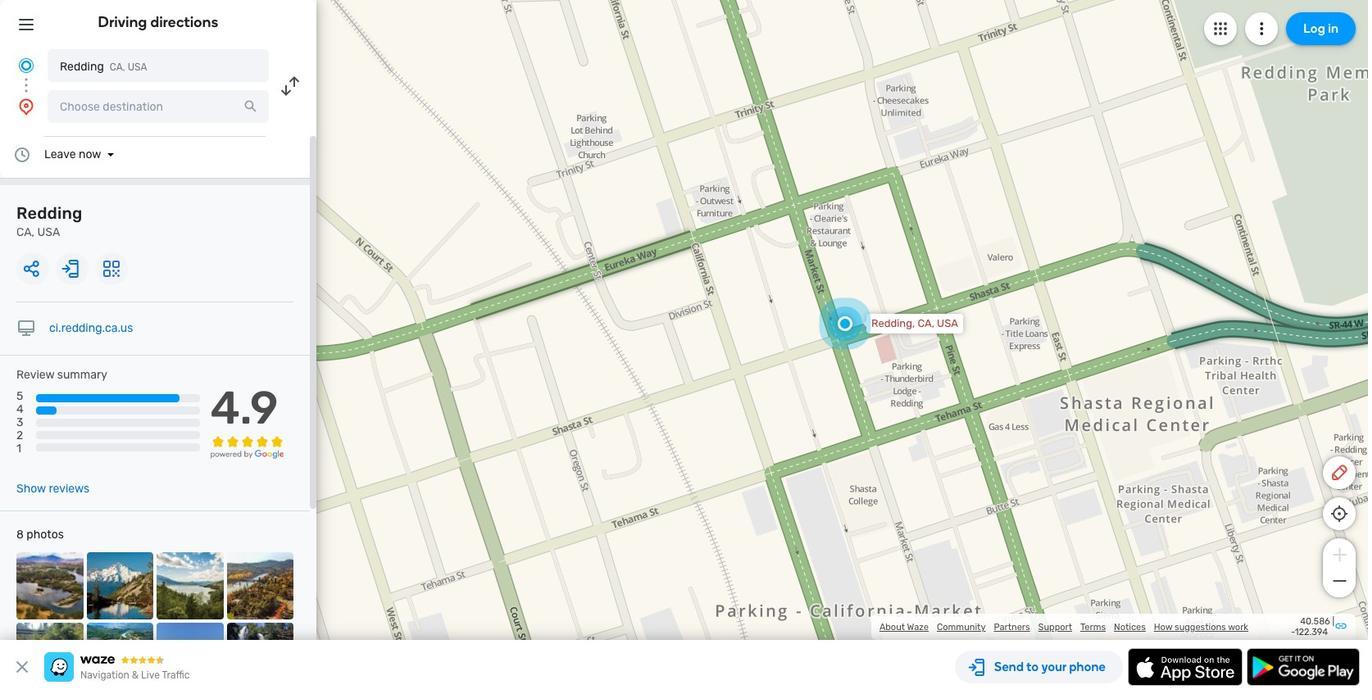 Task type: describe. For each thing, give the bounding box(es) containing it.
image 3 of redding, redding image
[[157, 553, 223, 620]]

image 4 of redding, redding image
[[227, 553, 294, 620]]

waze
[[907, 622, 929, 633]]

partners link
[[994, 622, 1030, 633]]

0 horizontal spatial ca,
[[16, 225, 35, 239]]

how
[[1154, 622, 1173, 633]]

3
[[16, 416, 23, 430]]

support
[[1039, 622, 1073, 633]]

|
[[1333, 617, 1335, 627]]

notices link
[[1114, 622, 1146, 633]]

partners
[[994, 622, 1030, 633]]

1 vertical spatial usa
[[37, 225, 60, 239]]

redding, ca, usa
[[872, 317, 958, 330]]

image 6 of redding, redding image
[[87, 623, 153, 690]]

x image
[[12, 658, 32, 677]]

image 7 of redding, redding image
[[157, 623, 223, 690]]

1 vertical spatial redding ca, usa
[[16, 203, 82, 239]]

about
[[880, 622, 905, 633]]

40.586 | -122.394
[[1291, 617, 1335, 638]]

image 8 of redding, redding image
[[227, 623, 294, 690]]

ci.redding.ca.us
[[49, 321, 133, 335]]

122.394
[[1295, 627, 1328, 638]]

driving directions
[[98, 13, 218, 31]]

1 horizontal spatial ca,
[[110, 61, 125, 73]]

image 5 of redding, redding image
[[16, 623, 83, 690]]

image 1 of redding, redding image
[[16, 553, 83, 620]]

notices
[[1114, 622, 1146, 633]]

work
[[1228, 622, 1249, 633]]

1
[[16, 442, 21, 456]]

traffic
[[162, 670, 190, 681]]

location image
[[16, 97, 36, 116]]

zoom in image
[[1330, 545, 1350, 565]]

community
[[937, 622, 986, 633]]

1 vertical spatial redding
[[16, 203, 82, 223]]

0 vertical spatial redding
[[60, 60, 104, 74]]

0 vertical spatial usa
[[128, 61, 147, 73]]

about waze link
[[880, 622, 929, 633]]

review summary
[[16, 368, 107, 382]]

ci.redding.ca.us link
[[49, 321, 133, 335]]

show reviews
[[16, 482, 90, 496]]

0 vertical spatial redding ca, usa
[[60, 60, 147, 74]]



Task type: vqa. For each thing, say whether or not it's contained in the screenshot.
8 photos
yes



Task type: locate. For each thing, give the bounding box(es) containing it.
review
[[16, 368, 54, 382]]

ca, down driving
[[110, 61, 125, 73]]

1 vertical spatial ca,
[[16, 225, 35, 239]]

directions
[[150, 13, 218, 31]]

2 horizontal spatial ca,
[[918, 317, 935, 330]]

support link
[[1039, 622, 1073, 633]]

zoom out image
[[1330, 572, 1350, 591]]

usa down the leave
[[37, 225, 60, 239]]

0 vertical spatial ca,
[[110, 61, 125, 73]]

leave now
[[44, 148, 101, 162]]

pencil image
[[1330, 463, 1350, 483]]

redding,
[[872, 317, 915, 330]]

8
[[16, 528, 24, 542]]

current location image
[[16, 56, 36, 75]]

ca,
[[110, 61, 125, 73], [16, 225, 35, 239], [918, 317, 935, 330]]

redding down the leave
[[16, 203, 82, 223]]

show
[[16, 482, 46, 496]]

summary
[[57, 368, 107, 382]]

40.586
[[1301, 617, 1331, 627]]

Choose destination text field
[[48, 90, 269, 123]]

image 2 of redding, redding image
[[87, 553, 153, 620]]

ca, down the clock image
[[16, 225, 35, 239]]

terms
[[1081, 622, 1106, 633]]

reviews
[[49, 482, 90, 496]]

2 vertical spatial usa
[[937, 317, 958, 330]]

usa up choose destination text field
[[128, 61, 147, 73]]

8 photos
[[16, 528, 64, 542]]

redding ca, usa
[[60, 60, 147, 74], [16, 203, 82, 239]]

suggestions
[[1175, 622, 1226, 633]]

redding
[[60, 60, 104, 74], [16, 203, 82, 223]]

navigation
[[80, 670, 129, 681]]

leave
[[44, 148, 76, 162]]

photos
[[26, 528, 64, 542]]

live
[[141, 670, 160, 681]]

redding right the current location image
[[60, 60, 104, 74]]

redding ca, usa down driving
[[60, 60, 147, 74]]

clock image
[[12, 145, 32, 165]]

2 vertical spatial ca,
[[918, 317, 935, 330]]

1 horizontal spatial usa
[[128, 61, 147, 73]]

about waze community partners support terms notices how suggestions work
[[880, 622, 1249, 633]]

2 horizontal spatial usa
[[937, 317, 958, 330]]

5 4 3 2 1
[[16, 390, 24, 456]]

usa
[[128, 61, 147, 73], [37, 225, 60, 239], [937, 317, 958, 330]]

2
[[16, 429, 23, 443]]

0 horizontal spatial usa
[[37, 225, 60, 239]]

ca, right redding,
[[918, 317, 935, 330]]

link image
[[1335, 619, 1348, 633]]

4.9
[[210, 381, 279, 435]]

redding ca, usa down the leave
[[16, 203, 82, 239]]

usa right redding,
[[937, 317, 958, 330]]

-
[[1291, 627, 1295, 638]]

computer image
[[16, 319, 36, 339]]

community link
[[937, 622, 986, 633]]

navigation & live traffic
[[80, 670, 190, 681]]

how suggestions work link
[[1154, 622, 1249, 633]]

now
[[79, 148, 101, 162]]

4
[[16, 403, 24, 417]]

5
[[16, 390, 23, 404]]

terms link
[[1081, 622, 1106, 633]]

&
[[132, 670, 139, 681]]

driving
[[98, 13, 147, 31]]



